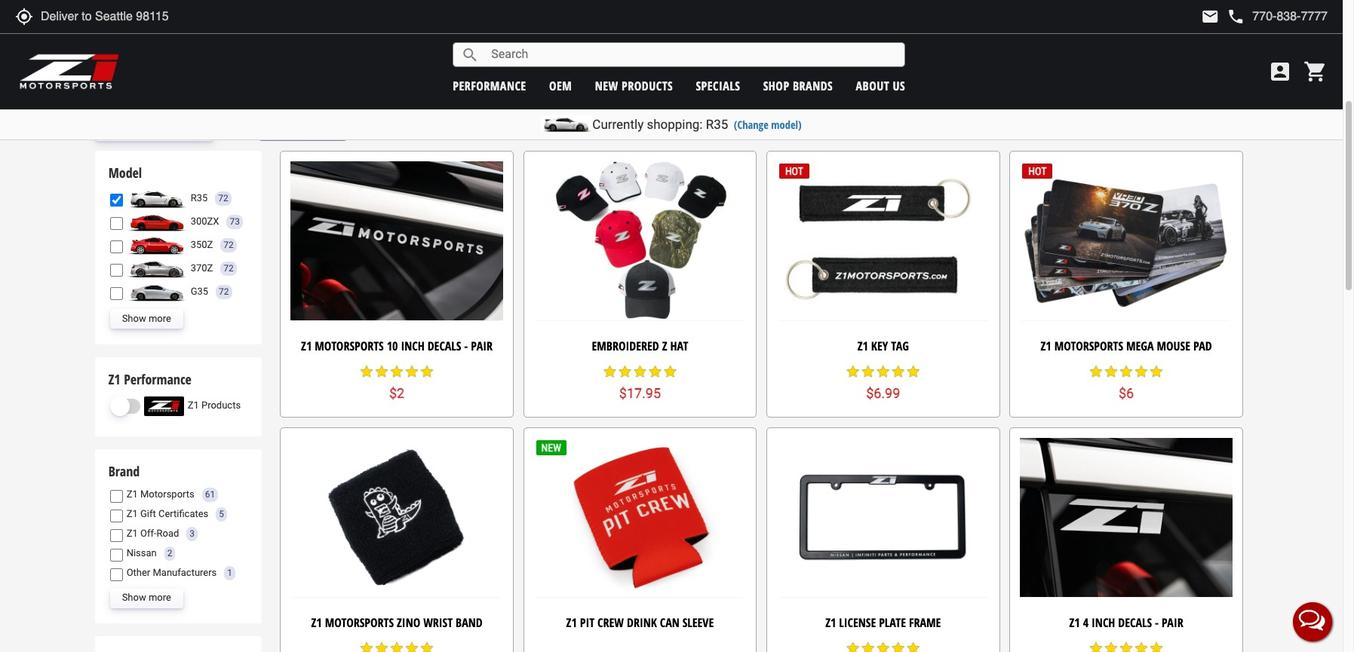 Task type: locate. For each thing, give the bounding box(es) containing it.
6 star from the left
[[603, 365, 618, 380]]

tag
[[892, 338, 909, 355]]

1 more from the top
[[149, 313, 171, 324]]

1 horizontal spatial inch
[[1092, 615, 1116, 632]]

2 show from the top
[[122, 593, 146, 604]]

z1 for z1 pit crew drink can sleeve
[[566, 615, 577, 632]]

2 horizontal spatial r35
[[706, 117, 728, 132]]

motorsports left mega
[[1055, 338, 1124, 355]]

show
[[122, 313, 146, 324], [122, 593, 146, 604]]

shop brands link
[[764, 77, 833, 94]]

decals right "10"
[[428, 338, 461, 355]]

show down other
[[122, 593, 146, 604]]

gift
[[140, 509, 156, 520]]

more down "infiniti g35 coupe sedan v35 v36 skyline 2003 2004 2005 2006 2007 2008 3.5l vq35de revup rev up vq35hr z1 motorsports" image
[[149, 313, 171, 324]]

more
[[149, 313, 171, 324], [149, 593, 171, 604]]

0 vertical spatial pair
[[471, 338, 493, 355]]

13 star from the left
[[876, 365, 891, 380]]

new products link
[[595, 77, 673, 94]]

show for model
[[122, 313, 146, 324]]

motorsports left "10"
[[315, 338, 384, 355]]

new products
[[595, 77, 673, 94]]

0 vertical spatial show more
[[122, 313, 171, 324]]

1 horizontal spatial decals
[[1119, 615, 1152, 632]]

mega
[[1127, 338, 1154, 355]]

inch
[[401, 338, 425, 355], [1092, 615, 1116, 632]]

z1 performance
[[108, 370, 192, 389]]

show more down other
[[122, 593, 171, 604]]

(change
[[734, 118, 769, 132]]

7 star from the left
[[618, 365, 633, 380]]

72 for r35
[[218, 193, 228, 203]]

motorsports up z1 gift certificates
[[140, 489, 195, 500]]

1 vertical spatial decals
[[1119, 615, 1152, 632]]

72 for g35
[[219, 286, 229, 297]]

1 vertical spatial -
[[1155, 615, 1159, 632]]

1 show more button from the top
[[110, 309, 183, 329]]

performance
[[453, 77, 526, 94]]

frame
[[909, 615, 941, 632]]

0 vertical spatial show more button
[[110, 309, 183, 329]]

20 star from the left
[[1149, 365, 1165, 380]]

0 horizontal spatial inch
[[401, 338, 425, 355]]

license
[[839, 615, 876, 632]]

phone
[[1227, 8, 1246, 26]]

Search search field
[[479, 43, 905, 66]]

more for brand
[[149, 593, 171, 604]]

- right 4
[[1155, 615, 1159, 632]]

star star star star star $2
[[359, 365, 435, 401]]

z1 pit crew drink can sleeve
[[566, 615, 714, 632]]

300zx
[[191, 216, 219, 227]]

None checkbox
[[110, 194, 123, 206], [110, 217, 123, 230], [110, 240, 123, 253], [110, 264, 123, 277], [110, 490, 123, 503], [110, 194, 123, 206], [110, 217, 123, 230], [110, 240, 123, 253], [110, 264, 123, 277], [110, 490, 123, 503]]

star star star star star $6.99
[[846, 365, 921, 401]]

show more for model
[[122, 313, 171, 324]]

0 horizontal spatial r35
[[191, 192, 208, 204]]

370z
[[191, 262, 213, 274]]

mail
[[1202, 8, 1220, 26]]

z1 gift certificates
[[127, 509, 209, 520]]

manufacturers
[[153, 567, 217, 579]]

1 vertical spatial show
[[122, 593, 146, 604]]

$6.99
[[867, 386, 901, 401]]

0 vertical spatial -
[[464, 338, 468, 355]]

z1
[[301, 338, 312, 355], [858, 338, 869, 355], [1041, 338, 1052, 355], [108, 370, 121, 389], [188, 400, 199, 412], [127, 489, 138, 500], [127, 509, 138, 520], [127, 528, 138, 540], [311, 615, 322, 632], [566, 615, 577, 632], [826, 615, 837, 632], [1070, 615, 1081, 632]]

inch right 4
[[1092, 615, 1116, 632]]

0 horizontal spatial pair
[[471, 338, 493, 355]]

1 vertical spatial show more button
[[110, 589, 183, 609]]

model: r35 close
[[271, 124, 335, 138]]

r35 left close
[[302, 125, 318, 137]]

72 right 370z
[[224, 263, 234, 274]]

specials link
[[696, 77, 741, 94]]

motorsports for z1 motorsports mega mouse pad
[[1055, 338, 1124, 355]]

2 more from the top
[[149, 593, 171, 604]]

72 down 73
[[224, 240, 234, 250]]

z1 off-road
[[127, 528, 179, 540]]

r35 up 300zx
[[191, 192, 208, 204]]

shop
[[764, 77, 790, 94]]

show more button for brand
[[110, 589, 183, 609]]

1 vertical spatial more
[[149, 593, 171, 604]]

can
[[660, 615, 680, 632]]

shopping:
[[647, 117, 703, 132]]

r35
[[706, 117, 728, 132], [302, 125, 318, 137], [191, 192, 208, 204]]

0 vertical spatial more
[[149, 313, 171, 324]]

2
[[167, 548, 172, 559]]

drink
[[627, 615, 657, 632]]

show more button
[[110, 309, 183, 329], [110, 589, 183, 609]]

1 horizontal spatial r35
[[302, 125, 318, 137]]

about
[[856, 77, 890, 94]]

z1 for z1 motorsports
[[127, 489, 138, 500]]

motorsports
[[315, 338, 384, 355], [1055, 338, 1124, 355], [140, 489, 195, 500], [325, 615, 394, 632]]

pad
[[1194, 338, 1213, 355]]

z1 for z1 gift certificates
[[127, 509, 138, 520]]

brand
[[108, 463, 140, 481]]

z1 license plate frame
[[826, 615, 941, 632]]

15 star from the left
[[906, 365, 921, 380]]

12 star from the left
[[861, 365, 876, 380]]

mail link
[[1202, 8, 1220, 26]]

0 vertical spatial decals
[[428, 338, 461, 355]]

show more down "infiniti g35 coupe sedan v35 v36 skyline 2003 2004 2005 2006 2007 2008 3.5l vq35de revup rev up vq35hr z1 motorsports" image
[[122, 313, 171, 324]]

1 show from the top
[[122, 313, 146, 324]]

inch right "10"
[[401, 338, 425, 355]]

brands
[[793, 77, 833, 94]]

9 star from the left
[[648, 365, 663, 380]]

1 show more from the top
[[122, 313, 171, 324]]

0 vertical spatial inch
[[401, 338, 425, 355]]

14 star from the left
[[891, 365, 906, 380]]

show down "infiniti g35 coupe sedan v35 v36 skyline 2003 2004 2005 2006 2007 2008 3.5l vq35de revup rev up vq35hr z1 motorsports" image
[[122, 313, 146, 324]]

off-
[[140, 528, 157, 540]]

z1 motorsports
[[127, 489, 195, 500]]

mouse
[[1157, 338, 1191, 355]]

350z
[[191, 239, 213, 250]]

3 star from the left
[[389, 365, 405, 380]]

17 star from the left
[[1104, 365, 1119, 380]]

currently shopping: r35 (change model)
[[593, 117, 802, 132]]

decals
[[428, 338, 461, 355], [1119, 615, 1152, 632]]

- right "10"
[[464, 338, 468, 355]]

performance link
[[453, 77, 526, 94]]

16 star from the left
[[1089, 365, 1104, 380]]

72 up 300zx
[[218, 193, 228, 203]]

infiniti g35 coupe sedan v35 v36 skyline 2003 2004 2005 2006 2007 2008 3.5l vq35de revup rev up vq35hr z1 motorsports image
[[127, 282, 187, 302]]

4 star from the left
[[405, 365, 420, 380]]

z1 for z1 motorsports 10 inch decals - pair
[[301, 338, 312, 355]]

road
[[157, 528, 179, 540]]

more down other manufacturers
[[149, 593, 171, 604]]

embroidered z hat
[[592, 338, 689, 355]]

plate
[[879, 615, 906, 632]]

5
[[219, 509, 224, 520]]

decals right 4
[[1119, 615, 1152, 632]]

r35 left (change
[[706, 117, 728, 132]]

1 horizontal spatial pair
[[1162, 615, 1184, 632]]

show more button down other
[[110, 589, 183, 609]]

motorsports left 'zino'
[[325, 615, 394, 632]]

None checkbox
[[110, 287, 123, 300], [110, 510, 123, 523], [110, 530, 123, 542], [110, 549, 123, 562], [110, 569, 123, 582], [110, 287, 123, 300], [110, 510, 123, 523], [110, 530, 123, 542], [110, 549, 123, 562], [110, 569, 123, 582]]

z1 motorsports mega mouse pad
[[1041, 338, 1213, 355]]

1 vertical spatial inch
[[1092, 615, 1116, 632]]

1 vertical spatial show more
[[122, 593, 171, 604]]

0 horizontal spatial -
[[464, 338, 468, 355]]

shopping_cart link
[[1300, 60, 1328, 84]]

2 show more button from the top
[[110, 589, 183, 609]]

key
[[872, 338, 889, 355]]

z1 for z1 4 inch decals - pair
[[1070, 615, 1081, 632]]

2 show more from the top
[[122, 593, 171, 604]]

show more button down "infiniti g35 coupe sedan v35 v36 skyline 2003 2004 2005 2006 2007 2008 3.5l vq35de revup rev up vq35hr z1 motorsports" image
[[110, 309, 183, 329]]

-
[[464, 338, 468, 355], [1155, 615, 1159, 632]]

nissan r35 gtr gt-r awd twin turbo 2009 2010 2011 2012 2013 2014 2015 2016 2017 2018 2019 2020 vr38dett z1 motorsports image
[[127, 189, 187, 208]]

0 vertical spatial show
[[122, 313, 146, 324]]

72 right g35
[[219, 286, 229, 297]]



Task type: vqa. For each thing, say whether or not it's contained in the screenshot.


Task type: describe. For each thing, give the bounding box(es) containing it.
certificates
[[158, 509, 209, 520]]

g35
[[191, 286, 208, 297]]

sleeve
[[683, 615, 714, 632]]

73
[[230, 216, 240, 227]]

search
[[461, 46, 479, 64]]

band
[[456, 615, 483, 632]]

z1 for z1 performance
[[108, 370, 121, 389]]

refinements
[[138, 124, 202, 138]]

shopping_cart
[[1304, 60, 1328, 84]]

more for model
[[149, 313, 171, 324]]

z1 motorsports zino wrist band
[[311, 615, 483, 632]]

star star star star star $6
[[1089, 365, 1165, 401]]

wrist
[[423, 615, 453, 632]]

embroidered
[[592, 338, 659, 355]]

oem link
[[549, 77, 572, 94]]

r35 inside model: r35 close
[[302, 125, 318, 137]]

z1 for z1 products
[[188, 400, 199, 412]]

clear refinements
[[107, 124, 202, 138]]

my_location
[[15, 8, 33, 26]]

8 star from the left
[[633, 365, 648, 380]]

clear
[[107, 124, 135, 138]]

$17.95
[[619, 386, 661, 401]]

motorsports for z1 motorsports
[[140, 489, 195, 500]]

4
[[1084, 615, 1089, 632]]

motorsports for z1 motorsports 10 inch decals - pair
[[315, 338, 384, 355]]

10
[[387, 338, 398, 355]]

1
[[227, 568, 233, 579]]

crew
[[598, 615, 624, 632]]

z1 for z1 motorsports mega mouse pad
[[1041, 338, 1052, 355]]

model:
[[271, 125, 299, 137]]

new
[[595, 77, 619, 94]]

nissan 370z z34 2009 2010 2011 2012 2013 2014 2015 2016 2017 2018 2019 3.7l vq37vhr vhr nismo z1 motorsports image
[[127, 259, 187, 279]]

account_box link
[[1265, 60, 1297, 84]]

11 star from the left
[[846, 365, 861, 380]]

phone link
[[1227, 8, 1328, 26]]

show more button for model
[[110, 309, 183, 329]]

72 for 370z
[[224, 263, 234, 274]]

zino
[[397, 615, 421, 632]]

z1 key tag
[[858, 338, 909, 355]]

performance
[[124, 370, 192, 389]]

1 star from the left
[[359, 365, 374, 380]]

18 star from the left
[[1119, 365, 1134, 380]]

z1 motorsports 10 inch decals - pair
[[301, 338, 493, 355]]

z1 4 inch decals - pair
[[1070, 615, 1184, 632]]

model
[[108, 164, 142, 182]]

z1 for z1 key tag
[[858, 338, 869, 355]]

$6
[[1119, 386, 1134, 401]]

$2
[[389, 386, 405, 401]]

nissan 300zx z32 1990 1991 1992 1993 1994 1995 1996 vg30dett vg30de twin turbo non turbo z1 motorsports image
[[127, 212, 187, 232]]

close
[[322, 124, 335, 138]]

hat
[[671, 338, 689, 355]]

about us
[[856, 77, 906, 94]]

nissan 350z z33 2003 2004 2005 2006 2007 2008 2009 vq35de 3.5l revup rev up vq35hr nismo z1 motorsports image
[[127, 236, 187, 255]]

about us link
[[856, 77, 906, 94]]

1 vertical spatial pair
[[1162, 615, 1184, 632]]

19 star from the left
[[1134, 365, 1149, 380]]

specials
[[696, 77, 741, 94]]

mail phone
[[1202, 8, 1246, 26]]

pit
[[580, 615, 595, 632]]

other
[[127, 567, 150, 579]]

star star star star star $17.95
[[603, 365, 678, 401]]

72 for 350z
[[224, 240, 234, 250]]

motorsports for z1 motorsports zino wrist band
[[325, 615, 394, 632]]

10 star from the left
[[663, 365, 678, 380]]

z1 for z1 motorsports zino wrist band
[[311, 615, 322, 632]]

61
[[205, 490, 215, 500]]

z
[[662, 338, 668, 355]]

2 star from the left
[[374, 365, 389, 380]]

products
[[622, 77, 673, 94]]

model)
[[772, 118, 802, 132]]

clear refinements button
[[95, 121, 214, 141]]

z1 for z1 license plate frame
[[826, 615, 837, 632]]

5 star from the left
[[420, 365, 435, 380]]

z1 motorsports logo image
[[19, 53, 120, 91]]

(change model) link
[[734, 118, 802, 132]]

show more for brand
[[122, 593, 171, 604]]

show for brand
[[122, 593, 146, 604]]

z1 for z1 off-road
[[127, 528, 138, 540]]

0 horizontal spatial decals
[[428, 338, 461, 355]]

shop brands
[[764, 77, 833, 94]]

other manufacturers
[[127, 567, 217, 579]]

us
[[893, 77, 906, 94]]

z1 products
[[188, 400, 241, 412]]

1 horizontal spatial -
[[1155, 615, 1159, 632]]

products
[[201, 400, 241, 412]]

nissan
[[127, 548, 157, 559]]

currently
[[593, 117, 644, 132]]

account_box
[[1269, 60, 1293, 84]]



